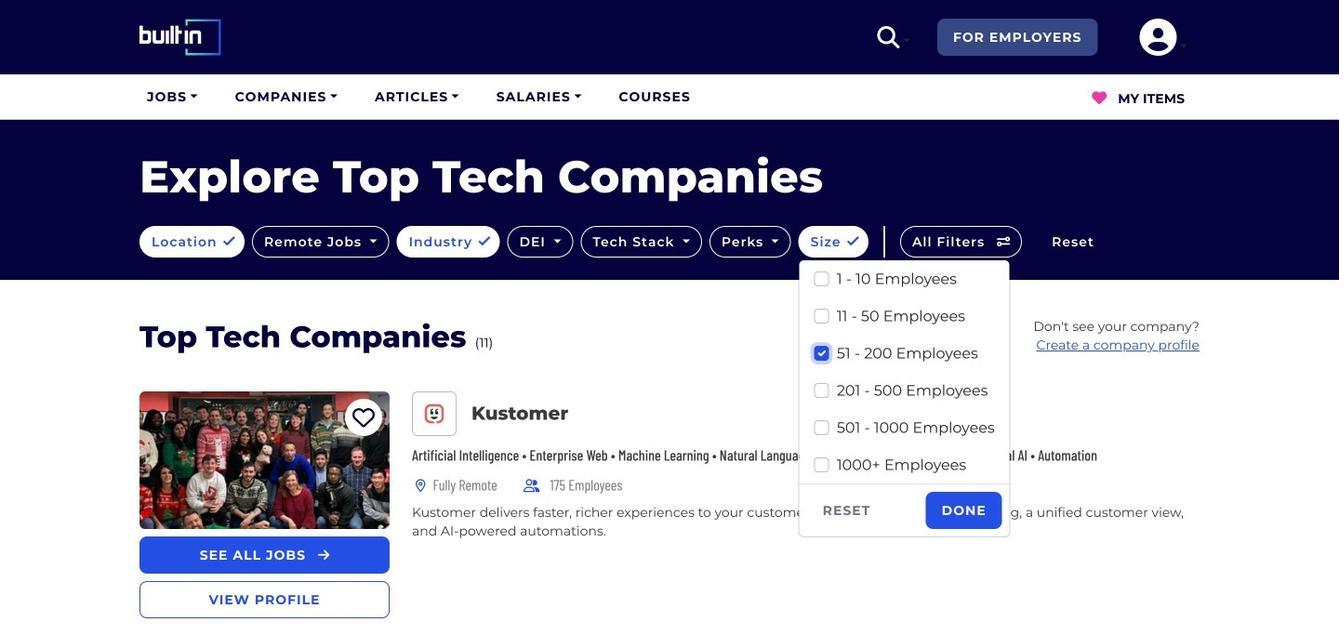 Task type: locate. For each thing, give the bounding box(es) containing it.
regular image
[[416, 479, 425, 492], [523, 479, 540, 492]]

solid image
[[1092, 90, 1107, 105]]

kustomer image
[[412, 391, 457, 436]]

2 regular image from the left
[[523, 479, 540, 492]]

1 horizontal spatial regular image
[[523, 479, 540, 492]]

built in logo image
[[139, 14, 242, 60]]

menu item
[[139, 74, 205, 119], [227, 74, 345, 119], [367, 74, 467, 119], [489, 74, 589, 119], [611, 74, 698, 119]]

None checkbox
[[814, 272, 829, 286], [814, 309, 829, 324], [814, 383, 829, 398], [814, 420, 829, 435], [814, 458, 829, 472], [814, 272, 829, 286], [814, 309, 829, 324], [814, 383, 829, 398], [814, 420, 829, 435], [814, 458, 829, 472]]

0 horizontal spatial regular image
[[416, 479, 425, 492]]

menu
[[139, 74, 1200, 119]]

None checkbox
[[814, 346, 829, 361]]



Task type: describe. For each thing, give the bounding box(es) containing it.
kustomer image
[[139, 391, 390, 529]]

2 menu item from the left
[[227, 74, 345, 119]]

solid image
[[318, 549, 329, 562]]

5 menu item from the left
[[611, 74, 698, 119]]

heart image
[[352, 406, 375, 429]]

1 regular image from the left
[[416, 479, 425, 492]]

3 menu item from the left
[[367, 74, 467, 119]]

4 menu item from the left
[[489, 74, 589, 119]]

search button image
[[877, 26, 900, 48]]

1 menu item from the left
[[139, 74, 205, 119]]



Task type: vqa. For each thing, say whether or not it's contained in the screenshot.
icon
no



